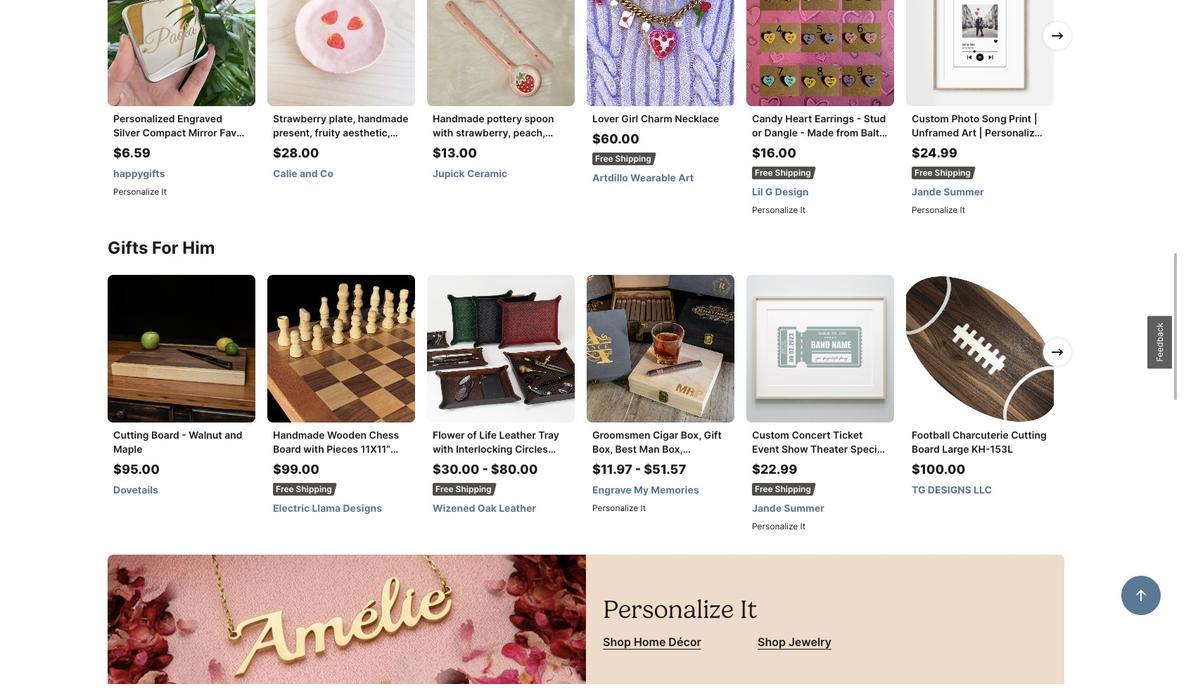 Task type: locate. For each thing, give the bounding box(es) containing it.
print
[[1009, 113, 1032, 125], [926, 155, 949, 167]]

jande down $22.99
[[752, 502, 782, 514]]

free
[[595, 153, 613, 164], [755, 167, 773, 178], [915, 167, 933, 178], [276, 484, 294, 495], [436, 484, 454, 495], [755, 484, 773, 495]]

free up electric
[[276, 484, 294, 495]]

1 shop from the left
[[603, 635, 631, 649]]

1 horizontal spatial jande
[[912, 186, 942, 198]]

it
[[162, 186, 167, 197], [800, 205, 806, 215], [960, 205, 965, 215], [641, 503, 646, 514], [800, 521, 806, 532], [740, 595, 757, 625]]

$6.59
[[113, 146, 150, 160]]

- inside cutting board - walnut and maple $95.00 dovetails
[[182, 429, 186, 441]]

personalize down g
[[752, 205, 798, 215]]

0 vertical spatial art
[[962, 127, 977, 139]]

shipping up wizened oak leather
[[456, 484, 492, 495]]

shipping for $60.00
[[615, 153, 651, 164]]

personalize up shop home décor
[[603, 595, 734, 625]]

leather up circles
[[499, 429, 536, 441]]

0 horizontal spatial tabler image
[[96, 344, 113, 361]]

personalize down engrave
[[592, 503, 638, 514]]

personalize down the happygifts
[[113, 186, 159, 197]]

and inside "$28.00 calie and co"
[[300, 167, 318, 179]]

free shipping
[[595, 153, 651, 164], [755, 167, 811, 178], [915, 167, 971, 178], [276, 484, 332, 495], [436, 484, 492, 495], [755, 484, 811, 495]]

and left co
[[300, 167, 318, 179]]

leather inside flower of life leather tray with interlocking circles pattern $30.00 - $80.00
[[499, 429, 536, 441]]

$51.57
[[644, 462, 686, 477]]

jande summer personalize it for $24.99
[[912, 186, 984, 215]]

cutting
[[113, 429, 149, 441], [1011, 429, 1047, 441]]

handmade wooden chess board with pieces 11x11"  black walnut maple 1.125" squares african mahogany frame 277624138266116096 image
[[267, 275, 415, 423]]

large
[[942, 443, 969, 455]]

1 horizontal spatial art
[[962, 127, 977, 139]]

with
[[433, 443, 453, 455]]

free shipping down $30.00
[[436, 484, 492, 495]]

0 vertical spatial jande
[[912, 186, 942, 198]]

shipping down $22.99
[[775, 484, 811, 495]]

-
[[857, 113, 861, 125], [800, 127, 805, 139], [182, 429, 186, 441], [482, 462, 488, 477], [635, 462, 641, 477]]

birch
[[752, 141, 777, 153]]

jewelry
[[789, 635, 832, 649]]

0 horizontal spatial art
[[678, 172, 694, 184]]

1 vertical spatial board
[[912, 443, 940, 455]]

2 shop from the left
[[758, 635, 786, 649]]

board down football
[[912, 443, 940, 455]]

dangle
[[765, 127, 798, 139]]

1 vertical spatial and
[[225, 429, 242, 441]]

personalize inside $6.59 happygifts personalize it
[[113, 186, 159, 197]]

free down $22.99
[[755, 484, 773, 495]]

art down photo
[[962, 127, 977, 139]]

0 horizontal spatial |
[[912, 155, 915, 167]]

1 cutting from the left
[[113, 429, 149, 441]]

tabler image
[[1049, 27, 1066, 44], [96, 344, 113, 361]]

décor
[[669, 635, 701, 649]]

1 horizontal spatial tabler image
[[1049, 27, 1066, 44]]

band
[[941, 141, 966, 153]]

1 vertical spatial summer
[[784, 502, 825, 514]]

$11.97 - $51.57 engrave my memories personalize it
[[592, 462, 699, 514]]

0 horizontal spatial jande
[[752, 502, 782, 514]]

cutting board - walnut and maple 234262045504929792 image
[[108, 275, 255, 423]]

lil
[[752, 186, 763, 198]]

strawberry plate, handmade present, fruity aesthetic, decorative, fun quirky, pink ceramics, hand built pottery, summer picnic, cottagecore 288336022154199040 image
[[267, 0, 415, 106]]

1 horizontal spatial print
[[1009, 113, 1032, 125]]

earrings
[[815, 113, 854, 125]]

0 horizontal spatial tabler image
[[96, 27, 113, 44]]

free for $60.00
[[595, 153, 613, 164]]

0 vertical spatial board
[[151, 429, 179, 441]]

board inside football charcuterie cutting board large kh-153l $100.00 tg designs llc
[[912, 443, 940, 455]]

personalize down 2
[[912, 205, 958, 215]]

summer for $24.99
[[944, 186, 984, 198]]

free up "wizened"
[[436, 484, 454, 495]]

ceramic
[[467, 167, 508, 179]]

jande summer personalize it down the sizes on the right of the page
[[912, 186, 984, 215]]

cutting inside football charcuterie cutting board large kh-153l $100.00 tg designs llc
[[1011, 429, 1047, 441]]

jande summer personalize it
[[912, 186, 984, 215], [752, 502, 825, 532]]

from
[[836, 127, 859, 139]]

$6.59 happygifts personalize it
[[113, 146, 167, 197]]

$100.00
[[912, 462, 966, 477]]

board inside cutting board - walnut and maple $95.00 dovetails
[[151, 429, 179, 441]]

summer down $22.99
[[784, 502, 825, 514]]

0 horizontal spatial cutting
[[113, 429, 149, 441]]

153l
[[990, 443, 1013, 455]]

$13.00 jupick ceramic
[[433, 146, 508, 179]]

dance
[[1013, 141, 1043, 153]]

$13.00
[[433, 146, 477, 160]]

jande for $22.99
[[752, 502, 782, 514]]

handmade pottery spoon with strawberry, peach, spot, pink. cute kawaii ceramic tableware. birthday, wedding, gift. 288301737479667713 image
[[427, 0, 575, 106]]

shipping up artdillo wearable art
[[615, 153, 651, 164]]

flower of life leather tray with interlocking circles pattern $30.00 - $80.00
[[433, 429, 559, 477]]

free for $24.99
[[915, 167, 933, 178]]

1 vertical spatial leather
[[499, 502, 536, 514]]

0 horizontal spatial summer
[[784, 502, 825, 514]]

1 vertical spatial jande summer personalize it
[[752, 502, 825, 532]]

shipping down the sizes on the right of the page
[[935, 167, 971, 178]]

jande down 2
[[912, 186, 942, 198]]

cutting up 153l
[[1011, 429, 1047, 441]]

free shipping for $22.99
[[755, 484, 811, 495]]

shop left home
[[603, 635, 631, 649]]

$99.00
[[273, 462, 319, 477]]

1 vertical spatial tabler image
[[1049, 344, 1066, 361]]

0 vertical spatial leather
[[499, 429, 536, 441]]

summer down the sizes on the right of the page
[[944, 186, 984, 198]]

$11.97
[[592, 462, 633, 477]]

shipping for $22.99
[[775, 484, 811, 495]]

- up my
[[635, 462, 641, 477]]

cutting inside cutting board - walnut and maple $95.00 dovetails
[[113, 429, 149, 441]]

1 horizontal spatial board
[[912, 443, 940, 455]]

free up artdillo
[[595, 153, 613, 164]]

shipping for $30.00 - $80.00
[[456, 484, 492, 495]]

cutting up maple
[[113, 429, 149, 441]]

1 vertical spatial jande
[[752, 502, 782, 514]]

0 vertical spatial tabler image
[[96, 27, 113, 44]]

1 horizontal spatial jande summer personalize it
[[912, 186, 984, 215]]

| up personalized on the right
[[1034, 113, 1038, 125]]

lover
[[592, 113, 619, 125]]

- left stud
[[857, 113, 861, 125]]

heart
[[786, 113, 812, 125]]

1 vertical spatial art
[[678, 172, 694, 184]]

1 leather from the top
[[499, 429, 536, 441]]

jande for $24.99
[[912, 186, 942, 198]]

photo
[[952, 113, 980, 125]]

free shipping down $60.00
[[595, 153, 651, 164]]

1 vertical spatial |
[[979, 127, 983, 139]]

art right wearable
[[678, 172, 694, 184]]

- left walnut at left bottom
[[182, 429, 186, 441]]

0 vertical spatial and
[[300, 167, 318, 179]]

1 horizontal spatial shop
[[758, 635, 786, 649]]

leather right oak
[[499, 502, 536, 514]]

| up wedding
[[979, 127, 983, 139]]

and right walnut at left bottom
[[225, 429, 242, 441]]

personalize it
[[603, 595, 757, 625]]

|
[[1034, 113, 1038, 125], [979, 127, 983, 139], [912, 155, 915, 167]]

art inside custom photo song print | unframed art | personalized artist band wedding dance | 2 print sizes
[[962, 127, 977, 139]]

engrave
[[592, 484, 632, 496]]

0 vertical spatial jande summer personalize it
[[912, 186, 984, 215]]

shop for shop jewelry
[[758, 635, 786, 649]]

shipping up 'llama'
[[296, 484, 332, 495]]

2 horizontal spatial |
[[1034, 113, 1038, 125]]

1 horizontal spatial and
[[300, 167, 318, 179]]

1 horizontal spatial summer
[[944, 186, 984, 198]]

0 horizontal spatial jande summer personalize it
[[752, 502, 825, 532]]

0 vertical spatial tabler image
[[1049, 27, 1066, 44]]

$22.99
[[752, 462, 797, 477]]

shop jewelry
[[758, 635, 832, 649]]

shipping for $24.99
[[935, 167, 971, 178]]

1 horizontal spatial cutting
[[1011, 429, 1047, 441]]

0 horizontal spatial board
[[151, 429, 179, 441]]

custom concert ticket event show theater special day | unframed personalized fan art print | 2 print sizes 288272909659176960 image
[[747, 275, 894, 423]]

free shipping down $99.00
[[276, 484, 332, 495]]

jande summer personalize it down $22.99
[[752, 502, 825, 532]]

free shipping for $30.00 - $80.00
[[436, 484, 492, 495]]

walnut
[[189, 429, 222, 441]]

0 horizontal spatial shop
[[603, 635, 631, 649]]

free shipping up design
[[755, 167, 811, 178]]

of
[[467, 429, 477, 441]]

board left walnut at left bottom
[[151, 429, 179, 441]]

wizened oak leather
[[433, 502, 536, 514]]

free up g
[[755, 167, 773, 178]]

jande
[[912, 186, 942, 198], [752, 502, 782, 514]]

free shipping down $22.99
[[755, 484, 811, 495]]

0 horizontal spatial and
[[225, 429, 242, 441]]

free shipping down $24.99
[[915, 167, 971, 178]]

shipping
[[615, 153, 651, 164], [775, 167, 811, 178], [935, 167, 971, 178], [296, 484, 332, 495], [456, 484, 492, 495], [775, 484, 811, 495]]

1 vertical spatial tabler image
[[96, 344, 113, 361]]

groomsmen cigar box, gift box, best man box, engraved cigar box, wooden cigar box, personalized cigar box, groomsmen present, wedding box 278820441140412416 image
[[587, 275, 735, 423]]

1 vertical spatial print
[[926, 155, 949, 167]]

tabler image
[[96, 27, 113, 44], [1049, 344, 1066, 361]]

made
[[807, 127, 834, 139]]

$28.00
[[273, 146, 319, 160]]

- down interlocking
[[482, 462, 488, 477]]

shop left jewelry
[[758, 635, 786, 649]]

personalize inside 'lil g design personalize it'
[[752, 205, 798, 215]]

summer
[[944, 186, 984, 198], [784, 502, 825, 514]]

2 cutting from the left
[[1011, 429, 1047, 441]]

football charcuterie cutting board large kh-153l $100.00 tg designs llc
[[912, 429, 1047, 496]]

candy heart earrings - stud or dangle - made from baltic birch 287826042667319296 image
[[747, 0, 894, 106]]

board
[[151, 429, 179, 441], [912, 443, 940, 455]]

shop home décor
[[603, 635, 701, 649]]

giftspersonal image
[[108, 555, 586, 685]]

1 horizontal spatial tabler image
[[1049, 344, 1066, 361]]

free for $22.99
[[755, 484, 773, 495]]

oak
[[478, 502, 497, 514]]

print right 2
[[926, 155, 949, 167]]

design
[[775, 186, 809, 198]]

print up personalized on the right
[[1009, 113, 1032, 125]]

it inside $6.59 happygifts personalize it
[[162, 186, 167, 197]]

| left 2
[[912, 155, 915, 167]]

shipping up design
[[775, 167, 811, 178]]

art
[[962, 127, 977, 139], [678, 172, 694, 184]]

free down 2
[[915, 167, 933, 178]]

0 vertical spatial summer
[[944, 186, 984, 198]]

tg
[[912, 484, 926, 496]]



Task type: describe. For each thing, give the bounding box(es) containing it.
free shipping for $24.99
[[915, 167, 971, 178]]

flower of life leather tray with interlocking circles pattern 288594143724011520 image
[[427, 275, 575, 423]]

charcuterie
[[953, 429, 1009, 441]]

shipping for $99.00
[[296, 484, 332, 495]]

shipping for $16.00
[[775, 167, 811, 178]]

and inside cutting board - walnut and maple $95.00 dovetails
[[225, 429, 242, 441]]

0 vertical spatial |
[[1034, 113, 1038, 125]]

$80.00
[[491, 462, 538, 477]]

gifts for him
[[108, 238, 215, 258]]

candy
[[752, 113, 783, 125]]

charm
[[641, 113, 673, 125]]

circles
[[515, 443, 548, 455]]

designs
[[928, 484, 972, 496]]

personalized engraved silver compact mirror favor, custom pocket mirror with name, gift for her, bridesmaid gifts, wedding party gifts 269399558590775297 image
[[108, 0, 255, 106]]

custom photo song print | unframed art | personalized artist band wedding dance | 2 print sizes 288343822717878273 image
[[906, 0, 1054, 106]]

artdillo
[[592, 172, 628, 184]]

jupick
[[433, 167, 465, 179]]

llama
[[312, 502, 341, 514]]

kh-
[[972, 443, 990, 455]]

dovetails
[[113, 484, 158, 496]]

stud
[[864, 113, 886, 125]]

life
[[479, 429, 497, 441]]

him
[[182, 238, 215, 258]]

lover girl charm necklace 285356054488219648 image
[[587, 0, 735, 106]]

$60.00
[[592, 132, 639, 146]]

$16.00
[[752, 146, 796, 160]]

cutting board - walnut and maple $95.00 dovetails
[[113, 429, 242, 496]]

for
[[152, 238, 179, 258]]

custom photo song print | unframed art | personalized artist band wedding dance | 2 print sizes
[[912, 113, 1047, 167]]

summer for $22.99
[[784, 502, 825, 514]]

lil g design personalize it
[[752, 186, 809, 215]]

football
[[912, 429, 950, 441]]

tray
[[538, 429, 559, 441]]

llc
[[974, 484, 992, 496]]

0 vertical spatial print
[[1009, 113, 1032, 125]]

free shipping for $16.00
[[755, 167, 811, 178]]

0 horizontal spatial print
[[926, 155, 949, 167]]

lover girl charm necklace $60.00
[[592, 113, 719, 146]]

baltic
[[861, 127, 888, 139]]

it inside $11.97 - $51.57 engrave my memories personalize it
[[641, 503, 646, 514]]

- inside flower of life leather tray with interlocking circles pattern $30.00 - $80.00
[[482, 462, 488, 477]]

pattern
[[433, 457, 468, 469]]

interlocking
[[456, 443, 513, 455]]

custom
[[912, 113, 949, 125]]

artdillo wearable art
[[592, 172, 694, 184]]

$30.00
[[433, 462, 480, 477]]

candy heart earrings - stud or dangle - made from baltic birch $16.00
[[752, 113, 888, 160]]

free shipping for $99.00
[[276, 484, 332, 495]]

free shipping for $60.00
[[595, 153, 651, 164]]

happygifts
[[113, 167, 165, 179]]

girl
[[622, 113, 638, 125]]

2 vertical spatial |
[[912, 155, 915, 167]]

shop for shop home décor
[[603, 635, 631, 649]]

g
[[765, 186, 773, 198]]

necklace
[[675, 113, 719, 125]]

sizes
[[951, 155, 977, 167]]

home
[[634, 635, 666, 649]]

artist
[[912, 141, 939, 153]]

unframed
[[912, 127, 959, 139]]

wearable
[[631, 172, 676, 184]]

designs
[[343, 502, 382, 514]]

$95.00
[[113, 462, 160, 477]]

calie
[[273, 167, 297, 179]]

free for $99.00
[[276, 484, 294, 495]]

memories
[[651, 484, 699, 496]]

it inside 'lil g design personalize it'
[[800, 205, 806, 215]]

co
[[320, 167, 334, 179]]

free for $16.00
[[755, 167, 773, 178]]

maple
[[113, 443, 142, 455]]

my
[[634, 484, 649, 496]]

song
[[982, 113, 1007, 125]]

$28.00 calie and co
[[273, 146, 334, 179]]

wizened
[[433, 502, 475, 514]]

personalize inside $11.97 - $51.57 engrave my memories personalize it
[[592, 503, 638, 514]]

flower
[[433, 429, 465, 441]]

free for $30.00 - $80.00
[[436, 484, 454, 495]]

2
[[918, 155, 924, 167]]

electric
[[273, 502, 310, 514]]

2 leather from the top
[[499, 502, 536, 514]]

wedding
[[968, 141, 1010, 153]]

$24.99
[[912, 146, 958, 160]]

- down heart
[[800, 127, 805, 139]]

1 horizontal spatial |
[[979, 127, 983, 139]]

- inside $11.97 - $51.57 engrave my memories personalize it
[[635, 462, 641, 477]]

football charcuterie cutting board large kh-153l 242845743937486848 image
[[906, 275, 1054, 423]]

or
[[752, 127, 762, 139]]

personalize down $22.99
[[752, 521, 798, 532]]

personalized
[[985, 127, 1047, 139]]

electric llama designs
[[273, 502, 382, 514]]

gifts
[[108, 238, 148, 258]]

jande summer personalize it for $22.99
[[752, 502, 825, 532]]



Task type: vqa. For each thing, say whether or not it's contained in the screenshot.
Double's the available
no



